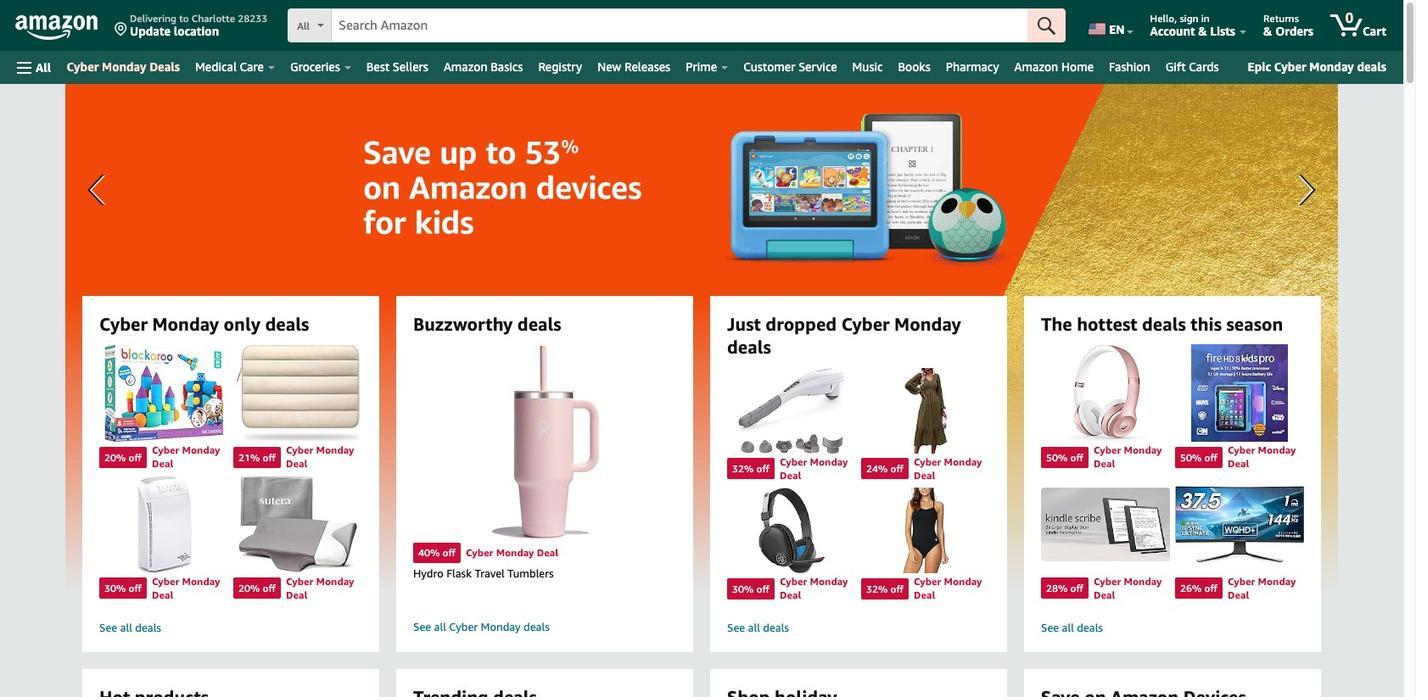 Task type: describe. For each thing, give the bounding box(es) containing it.
the
[[1042, 314, 1073, 335]]

cyber monday deal for amazon fire hd 8 kids pro tablet- 2022, ages 6-12 | 8" hd screen, slim case for older kids, ad-free content, parental controls, 13-hr battery, 32 gb, cyber blue "image"
[[1228, 444, 1297, 470]]

amazon for amazon basics
[[444, 59, 488, 74]]

prime
[[686, 59, 718, 74]]

cyber monday deals link
[[59, 55, 188, 79]]

off for jlab jbuds work wireless headset with microphone, over ear computer headsets, wired or wireless headphones with 60+ playtime, multipoint bluetooth headset for laptop, teams, office with mic (1 pack) image
[[757, 583, 770, 596]]

cards
[[1190, 59, 1220, 74]]

off for renpho rechargeable hand held deep tissue massager for muscles, back, foot, neck, shoulder, leg, calf cordless electric percussion body massage, white image
[[757, 463, 770, 476]]

amazon for amazon home
[[1015, 59, 1059, 74]]

books
[[899, 59, 931, 74]]

fashion
[[1110, 59, 1151, 74]]

account
[[1151, 24, 1196, 38]]

hydro
[[413, 567, 444, 581]]

amazon kindle scribe (16 gb) the first kindle and digital notebook, all in one, with a 10.2" 300 ppi paperwhite display, includes premium pen – oprah's favorite things 2023 image
[[1042, 476, 1171, 574]]

all for the hottest deals this season
[[1062, 621, 1075, 635]]

prime link
[[678, 55, 736, 79]]

all inside search box
[[297, 20, 310, 32]]

& for returns
[[1264, 24, 1273, 38]]

monday for blockaroo magnetic foam blocks – stem preschool toys for children, toddlers, boys and girls, the ultimate bath toy – castle set, bath building blocks, engineering toys for kids 3-6 image
[[182, 444, 220, 457]]

see for just dropped cyber monday deals
[[728, 621, 745, 635]]

only
[[224, 314, 261, 335]]

medical care
[[195, 59, 264, 74]]

monday for baleaf women's athletic training adjustable strap one piece swimsuit swimwear bathing suit black 32 image
[[945, 576, 983, 588]]

gift cards
[[1166, 59, 1220, 74]]

deal for prettygarden womens smocked v neck long sleeve dress empire waist ruffle midi dress swiss dot flowy fall dresses 2023 (army green,x-large) image on the right bottom
[[914, 469, 936, 482]]

medical care link
[[188, 55, 283, 79]]

season
[[1227, 314, 1284, 335]]

monday for the hydro flask travel tumblers image
[[496, 547, 534, 560]]

off for sutera - pillow case for the sutera orthopedic contour pillow, cervical pillow case, pillowcase for sleeping pillow, zipper pillow case, gray pillow case, viscose made from bamboo pillow cover 'image'
[[263, 583, 276, 596]]

20% for sutera - pillow case for the sutera orthopedic contour pillow, cervical pillow case, pillowcase for sleeping pillow, zipper pillow case, gray pillow case, viscose made from bamboo pillow cover 'image'
[[239, 583, 260, 596]]

deal for alienware ultrawide curved gaming monitor 38 inch, 144hz refresh rate, 3840 x 1600 wqhd , ips, nvidia g-sync ultimate, 1ms response time, 2300r curvature, vesa display hdr 600, aw3821dw - white image
[[1228, 589, 1250, 602]]

blockaroo magnetic foam blocks – stem preschool toys for children, toddlers, boys and girls, the ultimate bath toy – castle set, bath building blocks, engineering toys for kids 3-6 image
[[99, 345, 228, 442]]

26%
[[1181, 583, 1202, 596]]

monday for amazon kindle scribe (16 gb) the first kindle and digital notebook, all in one, with a 10.2" 300 ppi paperwhite display, includes premium pen – oprah's favorite things 2023 image
[[1124, 576, 1163, 588]]

deals inside "just dropped cyber monday deals"
[[728, 337, 772, 358]]

fashion link
[[1102, 55, 1158, 79]]

travel
[[475, 567, 505, 581]]

hydro flask travel tumblers image
[[490, 345, 600, 540]]

buzzworthy
[[413, 314, 513, 335]]

releases
[[625, 59, 671, 74]]

music link
[[845, 55, 891, 79]]

All search field
[[288, 8, 1066, 44]]

groceries link
[[283, 55, 359, 79]]

in
[[1202, 12, 1210, 25]]

all for cyber monday only deals
[[120, 621, 132, 635]]

just
[[728, 314, 761, 335]]

20% for blockaroo magnetic foam blocks – stem preschool toys for children, toddlers, boys and girls, the ultimate bath toy – castle set, bath building blocks, engineering toys for kids 3-6 image
[[104, 451, 126, 464]]

amazon basics link
[[436, 55, 531, 79]]

off for vandel puffy laptop sleeve 13-14 inch laptop sleeve. beige laptop sleeve for women. cute carrying case laptop cover for macbook pro 14 inch laptop sleeve, macbook air m2 sleeve 13 inch, ipad pro 12.9 image at the left of the page
[[263, 451, 276, 464]]

location
[[174, 24, 219, 38]]

hottest
[[1077, 314, 1138, 335]]

deal for amazon kindle scribe (16 gb) the first kindle and digital notebook, all in one, with a 10.2" 300 ppi paperwhite display, includes premium pen – oprah's favorite things 2023 image
[[1094, 589, 1116, 602]]

off for amazon fire hd 8 kids pro tablet- 2022, ages 6-12 | 8" hd screen, slim case for older kids, ad-free content, parental controls, 13-hr battery, 32 gb, cyber blue "image"
[[1205, 451, 1218, 464]]

all inside button
[[36, 60, 51, 74]]

charlotte
[[192, 12, 235, 25]]

cyber up blockaroo magnetic foam blocks – stem preschool toys for children, toddlers, boys and girls, the ultimate bath toy – castle set, bath building blocks, engineering toys for kids 3-6 image
[[99, 314, 148, 335]]

new
[[598, 59, 622, 74]]

cart
[[1363, 24, 1387, 38]]

cyber monday deal for renpho rechargeable hand held deep tissue massager for muscles, back, foot, neck, shoulder, leg, calf cordless electric percussion body massage, white image
[[780, 456, 849, 482]]

monday for amazon fire hd 8 kids pro tablet- 2022, ages 6-12 | 8" hd screen, slim case for older kids, ad-free content, parental controls, 13-hr battery, 32 gb, cyber blue "image"
[[1259, 444, 1297, 457]]

32% off for baleaf women's athletic training adjustable strap one piece swimsuit swimwear bathing suit black 32 image
[[867, 583, 904, 596]]

24% off
[[867, 463, 904, 476]]

just dropped cyber monday deals
[[728, 314, 962, 358]]

epic cyber monday deals link
[[1242, 56, 1394, 78]]

monday for sutera - pillow case for the sutera orthopedic contour pillow, cervical pillow case, pillowcase for sleeping pillow, zipper pillow case, gray pillow case, viscose made from bamboo pillow cover 'image'
[[316, 576, 354, 588]]

cyber monday deal for beats solo3 wireless on-ear headphones - apple w1 headphone chip, class 1 bluetooth, 40 hours of listening time, built-in microphone - rose gold (latest model) image
[[1094, 444, 1163, 470]]

21% off
[[239, 451, 276, 464]]

to
[[179, 12, 189, 25]]

amazon fire hd 8 kids pro tablet- 2022, ages 6-12 | 8" hd screen, slim case for older kids, ad-free content, parental controls, 13-hr battery, 32 gb, cyber blue image
[[1176, 345, 1305, 442]]

monday inside "just dropped cyber monday deals"
[[895, 314, 962, 335]]

returns & orders
[[1264, 12, 1314, 38]]

dropped
[[766, 314, 837, 335]]

gift cards link
[[1158, 55, 1238, 79]]

basics
[[491, 59, 523, 74]]

deal for renpho rechargeable hand held deep tissue massager for muscles, back, foot, neck, shoulder, leg, calf cordless electric percussion body massage, white image
[[780, 469, 802, 482]]

see all cyber monday deals
[[413, 621, 550, 634]]

off for blockaroo magnetic foam blocks – stem preschool toys for children, toddlers, boys and girls, the ultimate bath toy – castle set, bath building blocks, engineering toys for kids 3-6 image
[[129, 451, 142, 464]]

pharmacy link
[[939, 55, 1007, 79]]

amazon image
[[15, 15, 98, 41]]

40
[[419, 547, 430, 560]]

service
[[799, 59, 838, 74]]

40 % off
[[419, 547, 456, 560]]

50% off for amazon fire hd 8 kids pro tablet- 2022, ages 6-12 | 8" hd screen, slim case for older kids, ad-free content, parental controls, 13-hr battery, 32 gb, cyber blue "image"
[[1181, 451, 1218, 464]]

deal for blockaroo magnetic foam blocks – stem preschool toys for children, toddlers, boys and girls, the ultimate bath toy – castle set, bath building blocks, engineering toys for kids 3-6 image
[[152, 458, 174, 470]]

cyber monday only deals
[[99, 314, 309, 335]]

en link
[[1079, 4, 1141, 47]]

20% off for sutera - pillow case for the sutera orthopedic contour pillow, cervical pillow case, pillowcase for sleeping pillow, zipper pillow case, gray pillow case, viscose made from bamboo pillow cover 'image'
[[239, 583, 276, 596]]

this
[[1191, 314, 1222, 335]]

cyber monday deal for the hydro flask travel tumblers image
[[466, 547, 559, 560]]

32% for renpho rechargeable hand held deep tissue massager for muscles, back, foot, neck, shoulder, leg, calf cordless electric percussion body massage, white image
[[733, 463, 754, 476]]

main content containing cyber monday only deals
[[0, 84, 1404, 698]]

off for msa3 air purifier for home large room up to 1590 sq ft. h13 true hepa filter air purifier for bedroom 22db, 100% ozone free air cleaner for smoke, pet odor remove 99.97% allergens, dust, pollen image
[[129, 583, 142, 596]]

30% off for just dropped cyber monday deals
[[733, 583, 770, 596]]

hello, sign in
[[1151, 12, 1210, 25]]

books link
[[891, 55, 939, 79]]

monday for prettygarden womens smocked v neck long sleeve dress empire waist ruffle midi dress swiss dot flowy fall dresses 2023 (army green,x-large) image on the right bottom
[[945, 456, 983, 468]]

50% for beats solo3 wireless on-ear headphones - apple w1 headphone chip, class 1 bluetooth, 40 hours of listening time, built-in microphone - rose gold (latest model) image
[[1047, 451, 1068, 464]]

cyber for vandel puffy laptop sleeve 13-14 inch laptop sleeve. beige laptop sleeve for women. cute carrying case laptop cover for macbook pro 14 inch laptop sleeve, macbook air m2 sleeve 13 inch, ipad pro 12.9 image at the left of the page
[[286, 444, 314, 457]]

baleaf women's athletic training adjustable strap one piece swimsuit swimwear bathing suit black 32 image
[[862, 488, 991, 574]]

0
[[1346, 9, 1354, 26]]

see all deals link for cyber
[[728, 621, 991, 636]]

cyber for amazon fire hd 8 kids pro tablet- 2022, ages 6-12 | 8" hd screen, slim case for older kids, ad-free content, parental controls, 13-hr battery, 32 gb, cyber blue "image"
[[1228, 444, 1256, 457]]

28%
[[1047, 583, 1068, 596]]

cyber monday deal for prettygarden womens smocked v neck long sleeve dress empire waist ruffle midi dress swiss dot flowy fall dresses 2023 (army green,x-large) image on the right bottom
[[914, 456, 983, 482]]

sutera - pillow case for the sutera orthopedic contour pillow, cervical pillow case, pillowcase for sleeping pillow, zipper pillow case, gray pillow case, viscose made from bamboo pillow cover image
[[233, 476, 362, 574]]

none submit inside all search box
[[1028, 8, 1066, 42]]

32% for baleaf women's athletic training adjustable strap one piece swimsuit swimwear bathing suit black 32 image
[[867, 583, 888, 596]]

the hottest deals this season
[[1042, 314, 1284, 335]]

returns
[[1264, 12, 1300, 25]]

flask
[[447, 567, 472, 581]]

amazon home
[[1015, 59, 1094, 74]]

navigation navigation
[[0, 0, 1404, 84]]

off right % at bottom left
[[443, 547, 456, 560]]

26% off
[[1181, 583, 1218, 596]]

21%
[[239, 451, 260, 464]]

off for baleaf women's athletic training adjustable strap one piece swimsuit swimwear bathing suit black 32 image
[[891, 583, 904, 596]]



Task type: locate. For each thing, give the bounding box(es) containing it.
1 horizontal spatial all
[[297, 20, 310, 32]]

& left "lists" on the top right of page
[[1199, 24, 1208, 38]]

off down blockaroo magnetic foam blocks – stem preschool toys for children, toddlers, boys and girls, the ultimate bath toy – castle set, bath building blocks, engineering toys for kids 3-6 image
[[129, 451, 142, 464]]

cyber for sutera - pillow case for the sutera orthopedic contour pillow, cervical pillow case, pillowcase for sleeping pillow, zipper pillow case, gray pillow case, viscose made from bamboo pillow cover 'image'
[[286, 576, 314, 588]]

amazon basics
[[444, 59, 523, 74]]

3 see all deals from the left
[[1042, 621, 1104, 635]]

lists
[[1211, 24, 1236, 38]]

1 horizontal spatial see all deals
[[728, 621, 789, 635]]

cyber up hydro flask travel tumblers
[[466, 547, 494, 560]]

cyber monday deal for msa3 air purifier for home large room up to 1590 sq ft. h13 true hepa filter air purifier for bedroom 22db, 100% ozone free air cleaner for smoke, pet odor remove 99.97% allergens, dust, pollen image
[[152, 576, 220, 602]]

cyber monday deals
[[67, 59, 180, 74]]

hello,
[[1151, 12, 1178, 25]]

20% off
[[104, 451, 142, 464], [239, 583, 276, 596]]

cyber right the 28% off
[[1094, 576, 1122, 588]]

1 horizontal spatial 50% off
[[1181, 451, 1218, 464]]

deal for beats solo3 wireless on-ear headphones - apple w1 headphone chip, class 1 bluetooth, 40 hours of listening time, built-in microphone - rose gold (latest model) image
[[1094, 458, 1116, 470]]

all
[[434, 621, 446, 634], [120, 621, 132, 635], [748, 621, 760, 635], [1062, 621, 1075, 635]]

cyber monday deal for amazon kindle scribe (16 gb) the first kindle and digital notebook, all in one, with a 10.2" 300 ppi paperwhite display, includes premium pen – oprah's favorite things 2023 image
[[1094, 576, 1163, 602]]

off down renpho rechargeable hand held deep tissue massager for muscles, back, foot, neck, shoulder, leg, calf cordless electric percussion body massage, white image
[[757, 463, 770, 476]]

1 50% off from the left
[[1047, 451, 1084, 464]]

renpho rechargeable hand held deep tissue massager for muscles, back, foot, neck, shoulder, leg, calf cordless electric percussion body massage, white image
[[728, 368, 857, 454]]

cyber right '26% off'
[[1228, 576, 1256, 588]]

cyber down sutera - pillow case for the sutera orthopedic contour pillow, cervical pillow case, pillowcase for sleeping pillow, zipper pillow case, gray pillow case, viscose made from bamboo pillow cover 'image'
[[286, 576, 314, 588]]

best
[[367, 59, 390, 74]]

1 vertical spatial 20%
[[239, 583, 260, 596]]

deal up alienware ultrawide curved gaming monitor 38 inch, 144hz refresh rate, 3840 x 1600 wqhd , ips, nvidia g-sync ultimate, 1ms response time, 2300r curvature, vesa display hdr 600, aw3821dw - white image
[[1228, 458, 1250, 470]]

sellers
[[393, 59, 429, 74]]

monday for alienware ultrawide curved gaming monitor 38 inch, 144hz refresh rate, 3840 x 1600 wqhd , ips, nvidia g-sync ultimate, 1ms response time, 2300r curvature, vesa display hdr 600, aw3821dw - white image
[[1259, 576, 1297, 588]]

20% down blockaroo magnetic foam blocks – stem preschool toys for children, toddlers, boys and girls, the ultimate bath toy – castle set, bath building blocks, engineering toys for kids 3-6 image
[[104, 451, 126, 464]]

deal down jlab jbuds work wireless headset with microphone, over ear computer headsets, wired or wireless headphones with 60+ playtime, multipoint bluetooth headset for laptop, teams, office with mic (1 pack) image
[[780, 589, 802, 602]]

gift
[[1166, 59, 1187, 74]]

2 30% from the left
[[733, 583, 754, 596]]

28% off
[[1047, 583, 1084, 596]]

2 50% off from the left
[[1181, 451, 1218, 464]]

jlab jbuds work wireless headset with microphone, over ear computer headsets, wired or wireless headphones with 60+ playtime, multipoint bluetooth headset for laptop, teams, office with mic (1 pack) image
[[728, 488, 857, 574]]

50% off for beats solo3 wireless on-ear headphones - apple w1 headphone chip, class 1 bluetooth, 40 hours of listening time, built-in microphone - rose gold (latest model) image
[[1047, 451, 1084, 464]]

tumblers
[[508, 567, 554, 581]]

deal right the 28% off
[[1094, 589, 1116, 602]]

off down baleaf women's athletic training adjustable strap one piece swimsuit swimwear bathing suit black 32 image
[[891, 583, 904, 596]]

deal for sutera - pillow case for the sutera orthopedic contour pillow, cervical pillow case, pillowcase for sleeping pillow, zipper pillow case, gray pillow case, viscose made from bamboo pillow cover 'image'
[[286, 589, 308, 602]]

see all cyber monday deals link
[[413, 620, 677, 636]]

monday for renpho rechargeable hand held deep tissue massager for muscles, back, foot, neck, shoulder, leg, calf cordless electric percussion body massage, white image
[[810, 456, 849, 468]]

20%
[[104, 451, 126, 464], [239, 583, 260, 596]]

cyber for msa3 air purifier for home large room up to 1590 sq ft. h13 true hepa filter air purifier for bedroom 22db, 100% ozone free air cleaner for smoke, pet odor remove 99.97% allergens, dust, pollen image
[[152, 576, 180, 588]]

cyber down flask
[[449, 621, 478, 634]]

30% down msa3 air purifier for home large room up to 1590 sq ft. h13 true hepa filter air purifier for bedroom 22db, 100% ozone free air cleaner for smoke, pet odor remove 99.97% allergens, dust, pollen image
[[104, 583, 126, 596]]

1 amazon from the left
[[444, 59, 488, 74]]

off down jlab jbuds work wireless headset with microphone, over ear computer headsets, wired or wireless headphones with 60+ playtime, multipoint bluetooth headset for laptop, teams, office with mic (1 pack) image
[[757, 583, 770, 596]]

32% down renpho rechargeable hand held deep tissue massager for muscles, back, foot, neck, shoulder, leg, calf cordless electric percussion body massage, white image
[[733, 463, 754, 476]]

cyber monday deal for vandel puffy laptop sleeve 13-14 inch laptop sleeve. beige laptop sleeve for women. cute carrying case laptop cover for macbook pro 14 inch laptop sleeve, macbook air m2 sleeve 13 inch, ipad pro 12.9 image at the left of the page
[[286, 444, 354, 470]]

1 horizontal spatial see all deals link
[[728, 621, 991, 636]]

30% for cyber monday only deals
[[104, 583, 126, 596]]

1 horizontal spatial 20% off
[[239, 583, 276, 596]]

deal for jlab jbuds work wireless headset with microphone, over ear computer headsets, wired or wireless headphones with 60+ playtime, multipoint bluetooth headset for laptop, teams, office with mic (1 pack) image
[[780, 589, 802, 602]]

en
[[1110, 22, 1125, 37]]

off down amazon fire hd 8 kids pro tablet- 2022, ages 6-12 | 8" hd screen, slim case for older kids, ad-free content, parental controls, 13-hr battery, 32 gb, cyber blue "image"
[[1205, 451, 1218, 464]]

20% down sutera - pillow case for the sutera orthopedic contour pillow, cervical pillow case, pillowcase for sleeping pillow, zipper pillow case, gray pillow case, viscose made from bamboo pillow cover 'image'
[[239, 583, 260, 596]]

off for alienware ultrawide curved gaming monitor 38 inch, 144hz refresh rate, 3840 x 1600 wqhd , ips, nvidia g-sync ultimate, 1ms response time, 2300r curvature, vesa display hdr 600, aw3821dw - white image
[[1205, 583, 1218, 596]]

all
[[297, 20, 310, 32], [36, 60, 51, 74]]

30% down jlab jbuds work wireless headset with microphone, over ear computer headsets, wired or wireless headphones with 60+ playtime, multipoint bluetooth headset for laptop, teams, office with mic (1 pack) image
[[733, 583, 754, 596]]

customer
[[744, 59, 796, 74]]

1 horizontal spatial 30% off
[[733, 583, 770, 596]]

2 see all deals link from the left
[[728, 621, 991, 636]]

cyber for alienware ultrawide curved gaming monitor 38 inch, 144hz refresh rate, 3840 x 1600 wqhd , ips, nvidia g-sync ultimate, 1ms response time, 2300r curvature, vesa display hdr 600, aw3821dw - white image
[[1228, 576, 1256, 588]]

0 horizontal spatial 32%
[[733, 463, 754, 476]]

monday for jlab jbuds work wireless headset with microphone, over ear computer headsets, wired or wireless headphones with 60+ playtime, multipoint bluetooth headset for laptop, teams, office with mic (1 pack) image
[[810, 576, 849, 588]]

50% down amazon fire hd 8 kids pro tablet- 2022, ages 6-12 | 8" hd screen, slim case for older kids, ad-free content, parental controls, 13-hr battery, 32 gb, cyber blue "image"
[[1181, 451, 1202, 464]]

30% off down jlab jbuds work wireless headset with microphone, over ear computer headsets, wired or wireless headphones with 60+ playtime, multipoint bluetooth headset for laptop, teams, office with mic (1 pack) image
[[733, 583, 770, 596]]

see for cyber monday only deals
[[99, 621, 117, 635]]

all button
[[9, 51, 59, 84]]

0 horizontal spatial &
[[1199, 24, 1208, 38]]

orders
[[1276, 24, 1314, 38]]

Search Amazon text field
[[332, 9, 1028, 42]]

care
[[240, 59, 264, 74]]

amazon left the 'basics'
[[444, 59, 488, 74]]

1 horizontal spatial 20%
[[239, 583, 260, 596]]

delivering to charlotte 28233 update location
[[130, 12, 268, 38]]

cyber right dropped
[[842, 314, 890, 335]]

cyber down jlab jbuds work wireless headset with microphone, over ear computer headsets, wired or wireless headphones with 60+ playtime, multipoint bluetooth headset for laptop, teams, office with mic (1 pack) image
[[780, 576, 808, 588]]

customer service link
[[736, 55, 845, 79]]

see all deals for just dropped cyber monday deals
[[728, 621, 789, 635]]

all down amazon image
[[36, 60, 51, 74]]

monday for beats solo3 wireless on-ear headphones - apple w1 headphone chip, class 1 bluetooth, 40 hours of listening time, built-in microphone - rose gold (latest model) image
[[1124, 444, 1163, 457]]

sign
[[1180, 12, 1199, 25]]

beats solo3 wireless on-ear headphones - apple w1 headphone chip, class 1 bluetooth, 40 hours of listening time, built-in microphone - rose gold (latest model) image
[[1042, 345, 1171, 442]]

deal for msa3 air purifier for home large room up to 1590 sq ft. h13 true hepa filter air purifier for bedroom 22db, 100% ozone free air cleaner for smoke, pet odor remove 99.97% allergens, dust, pollen image
[[152, 589, 174, 602]]

deal for baleaf women's athletic training adjustable strap one piece swimsuit swimwear bathing suit black 32 image
[[914, 589, 936, 602]]

20% off down blockaroo magnetic foam blocks – stem preschool toys for children, toddlers, boys and girls, the ultimate bath toy – castle set, bath building blocks, engineering toys for kids 3-6 image
[[104, 451, 142, 464]]

30% for just dropped cyber monday deals
[[733, 583, 754, 596]]

cyber monday deal for alienware ultrawide curved gaming monitor 38 inch, 144hz refresh rate, 3840 x 1600 wqhd , ips, nvidia g-sync ultimate, 1ms response time, 2300r curvature, vesa display hdr 600, aw3821dw - white image
[[1228, 576, 1297, 602]]

main content
[[0, 84, 1404, 698]]

cyber monday deal down jlab jbuds work wireless headset with microphone, over ear computer headsets, wired or wireless headphones with 60+ playtime, multipoint bluetooth headset for laptop, teams, office with mic (1 pack) image
[[780, 576, 849, 602]]

off down beats solo3 wireless on-ear headphones - apple w1 headphone chip, class 1 bluetooth, 40 hours of listening time, built-in microphone - rose gold (latest model) image
[[1071, 451, 1084, 464]]

see all deals for the hottest deals this season
[[1042, 621, 1104, 635]]

cyber for renpho rechargeable hand held deep tissue massager for muscles, back, foot, neck, shoulder, leg, calf cordless electric percussion body massage, white image
[[780, 456, 808, 468]]

0 horizontal spatial 20%
[[104, 451, 126, 464]]

cyber monday deal right the 28% off
[[1094, 576, 1163, 602]]

see all deals link for deals
[[1042, 621, 1305, 636]]

2 30% off from the left
[[733, 583, 770, 596]]

cyber for baleaf women's athletic training adjustable strap one piece swimsuit swimwear bathing suit black 32 image
[[914, 576, 942, 588]]

None submit
[[1028, 8, 1066, 42]]

50%
[[1047, 451, 1068, 464], [1181, 451, 1202, 464]]

32% off down baleaf women's athletic training adjustable strap one piece swimsuit swimwear bathing suit black 32 image
[[867, 583, 904, 596]]

deals
[[150, 59, 180, 74]]

1 & from the left
[[1199, 24, 1208, 38]]

amazon home link
[[1007, 55, 1102, 79]]

1 50% from the left
[[1047, 451, 1068, 464]]

2 see all deals from the left
[[728, 621, 789, 635]]

0 horizontal spatial 30%
[[104, 583, 126, 596]]

30% off
[[104, 583, 142, 596], [733, 583, 770, 596]]

0 horizontal spatial all
[[36, 60, 51, 74]]

24%
[[867, 463, 888, 476]]

20% off down sutera - pillow case for the sutera orthopedic contour pillow, cervical pillow case, pillowcase for sleeping pillow, zipper pillow case, gray pillow case, viscose made from bamboo pillow cover 'image'
[[239, 583, 276, 596]]

deal for amazon fire hd 8 kids pro tablet- 2022, ages 6-12 | 8" hd screen, slim case for older kids, ad-free content, parental controls, 13-hr battery, 32 gb, cyber blue "image"
[[1228, 458, 1250, 470]]

50% down beats solo3 wireless on-ear headphones - apple w1 headphone chip, class 1 bluetooth, 40 hours of listening time, built-in microphone - rose gold (latest model) image
[[1047, 451, 1068, 464]]

cyber for the hydro flask travel tumblers image
[[466, 547, 494, 560]]

monday for msa3 air purifier for home large room up to 1590 sq ft. h13 true hepa filter air purifier for bedroom 22db, 100% ozone free air cleaner for smoke, pet odor remove 99.97% allergens, dust, pollen image
[[182, 576, 220, 588]]

see all deals link
[[99, 621, 362, 636], [728, 621, 991, 636], [1042, 621, 1305, 636]]

cyber right 24% off at the bottom right of page
[[914, 456, 942, 468]]

deal for the hydro flask travel tumblers image
[[537, 547, 559, 560]]

deals inside the navigation navigation
[[1358, 59, 1387, 74]]

off right 28%
[[1071, 583, 1084, 596]]

deal
[[152, 458, 174, 470], [286, 458, 308, 470], [1094, 458, 1116, 470], [1228, 458, 1250, 470], [780, 469, 802, 482], [914, 469, 936, 482], [537, 547, 559, 560], [152, 589, 174, 602], [286, 589, 308, 602], [1094, 589, 1116, 602], [1228, 589, 1250, 602], [780, 589, 802, 602], [914, 589, 936, 602]]

amazon inside 'amazon home' link
[[1015, 59, 1059, 74]]

50% off down amazon fire hd 8 kids pro tablet- 2022, ages 6-12 | 8" hd screen, slim case for older kids, ad-free content, parental controls, 13-hr battery, 32 gb, cyber blue "image"
[[1181, 451, 1218, 464]]

1 vertical spatial 20% off
[[239, 583, 276, 596]]

medical
[[195, 59, 237, 74]]

1 see all deals link from the left
[[99, 621, 362, 636]]

& inside returns & orders
[[1264, 24, 1273, 38]]

28233
[[238, 12, 268, 25]]

cyber monday deal for jlab jbuds work wireless headset with microphone, over ear computer headsets, wired or wireless headphones with 60+ playtime, multipoint bluetooth headset for laptop, teams, office with mic (1 pack) image
[[780, 576, 849, 602]]

0 horizontal spatial 20% off
[[104, 451, 142, 464]]

%
[[430, 547, 440, 560]]

30% off down msa3 air purifier for home large room up to 1590 sq ft. h13 true hepa filter air purifier for bedroom 22db, 100% ozone free air cleaner for smoke, pet odor remove 99.97% allergens, dust, pollen image
[[104, 583, 142, 596]]

cyber for prettygarden womens smocked v neck long sleeve dress empire waist ruffle midi dress swiss dot flowy fall dresses 2023 (army green,x-large) image on the right bottom
[[914, 456, 942, 468]]

1 see all deals from the left
[[99, 621, 161, 635]]

new releases link
[[590, 55, 678, 79]]

cyber down amazon image
[[67, 59, 99, 74]]

1 horizontal spatial 32%
[[867, 583, 888, 596]]

deal up jlab jbuds work wireless headset with microphone, over ear computer headsets, wired or wireless headphones with 60+ playtime, multipoint bluetooth headset for laptop, teams, office with mic (1 pack) image
[[780, 469, 802, 482]]

0 vertical spatial 32% off
[[733, 463, 770, 476]]

50% off
[[1047, 451, 1084, 464], [1181, 451, 1218, 464]]

cyber down renpho rechargeable hand held deep tissue massager for muscles, back, foot, neck, shoulder, leg, calf cordless electric percussion body massage, white image
[[780, 456, 808, 468]]

see all deals link for only
[[99, 621, 362, 636]]

2 horizontal spatial see all deals link
[[1042, 621, 1305, 636]]

off
[[129, 451, 142, 464], [263, 451, 276, 464], [1071, 451, 1084, 464], [1205, 451, 1218, 464], [757, 463, 770, 476], [891, 463, 904, 476], [443, 547, 456, 560], [129, 583, 142, 596], [263, 583, 276, 596], [1071, 583, 1084, 596], [1205, 583, 1218, 596], [757, 583, 770, 596], [891, 583, 904, 596]]

cyber monday deal down amazon fire hd 8 kids pro tablet- 2022, ages 6-12 | 8" hd screen, slim case for older kids, ad-free content, parental controls, 13-hr battery, 32 gb, cyber blue "image"
[[1228, 444, 1297, 470]]

customer service
[[744, 59, 838, 74]]

registry link
[[531, 55, 590, 79]]

cyber down baleaf women's athletic training adjustable strap one piece swimsuit swimwear bathing suit black 32 image
[[914, 576, 942, 588]]

0 horizontal spatial 32% off
[[733, 463, 770, 476]]

cyber down amazon fire hd 8 kids pro tablet- 2022, ages 6-12 | 8" hd screen, slim case for older kids, ad-free content, parental controls, 13-hr battery, 32 gb, cyber blue "image"
[[1228, 444, 1256, 457]]

0 vertical spatial all
[[297, 20, 310, 32]]

32% down baleaf women's athletic training adjustable strap one piece swimsuit swimwear bathing suit black 32 image
[[867, 583, 888, 596]]

cyber monday deal down renpho rechargeable hand held deep tissue massager for muscles, back, foot, neck, shoulder, leg, calf cordless electric percussion body massage, white image
[[780, 456, 849, 482]]

groceries
[[290, 59, 340, 74]]

prettygarden womens smocked v neck long sleeve dress empire waist ruffle midi dress swiss dot flowy fall dresses 2023 (army green,x-large) image
[[862, 368, 991, 454]]

1 horizontal spatial amazon
[[1015, 59, 1059, 74]]

update
[[130, 24, 171, 38]]

music
[[853, 59, 883, 74]]

deals
[[1358, 59, 1387, 74], [265, 314, 309, 335], [518, 314, 562, 335], [1143, 314, 1187, 335], [728, 337, 772, 358], [524, 621, 550, 634], [135, 621, 161, 635], [763, 621, 789, 635], [1077, 621, 1104, 635]]

amazon inside amazon basics link
[[444, 59, 488, 74]]

pharmacy
[[946, 59, 1000, 74]]

off down msa3 air purifier for home large room up to 1590 sq ft. h13 true hepa filter air purifier for bedroom 22db, 100% ozone free air cleaner for smoke, pet odor remove 99.97% allergens, dust, pollen image
[[129, 583, 142, 596]]

cyber down beats solo3 wireless on-ear headphones - apple w1 headphone chip, class 1 bluetooth, 40 hours of listening time, built-in microphone - rose gold (latest model) image
[[1094, 444, 1122, 457]]

1 horizontal spatial 32% off
[[867, 583, 904, 596]]

50% for amazon fire hd 8 kids pro tablet- 2022, ages 6-12 | 8" hd screen, slim case for older kids, ad-free content, parental controls, 13-hr battery, 32 gb, cyber blue "image"
[[1181, 451, 1202, 464]]

2 amazon from the left
[[1015, 59, 1059, 74]]

30% off for cyber monday only deals
[[104, 583, 142, 596]]

cyber monday deal right '26% off'
[[1228, 576, 1297, 602]]

0 horizontal spatial 50%
[[1047, 451, 1068, 464]]

delivering
[[130, 12, 177, 25]]

cyber monday deal for sutera - pillow case for the sutera orthopedic contour pillow, cervical pillow case, pillowcase for sleeping pillow, zipper pillow case, gray pillow case, viscose made from bamboo pillow cover 'image'
[[286, 576, 354, 602]]

1 horizontal spatial &
[[1264, 24, 1273, 38]]

0 horizontal spatial 30% off
[[104, 583, 142, 596]]

32% off for renpho rechargeable hand held deep tissue massager for muscles, back, foot, neck, shoulder, leg, calf cordless electric percussion body massage, white image
[[733, 463, 770, 476]]

1 30% off from the left
[[104, 583, 142, 596]]

deal right 21% off
[[286, 458, 308, 470]]

epic
[[1248, 59, 1272, 74]]

cyber monday deal for baleaf women's athletic training adjustable strap one piece swimsuit swimwear bathing suit black 32 image
[[914, 576, 983, 602]]

deal for vandel puffy laptop sleeve 13-14 inch laptop sleeve. beige laptop sleeve for women. cute carrying case laptop cover for macbook pro 14 inch laptop sleeve, macbook air m2 sleeve 13 inch, ipad pro 12.9 image at the left of the page
[[286, 458, 308, 470]]

deal up amazon kindle scribe (16 gb) the first kindle and digital notebook, all in one, with a 10.2" 300 ppi paperwhite display, includes premium pen – oprah's favorite things 2023 image
[[1094, 458, 1116, 470]]

2 50% from the left
[[1181, 451, 1202, 464]]

deal right '26% off'
[[1228, 589, 1250, 602]]

1 vertical spatial 32% off
[[867, 583, 904, 596]]

0 horizontal spatial amazon
[[444, 59, 488, 74]]

cyber down blockaroo magnetic foam blocks – stem preschool toys for children, toddlers, boys and girls, the ultimate bath toy – castle set, bath building blocks, engineering toys for kids 3-6 image
[[152, 444, 180, 457]]

0 vertical spatial 20%
[[104, 451, 126, 464]]

registry
[[539, 59, 583, 74]]

1 30% from the left
[[104, 583, 126, 596]]

deal right 24% off at the bottom right of page
[[914, 469, 936, 482]]

off right 21%
[[263, 451, 276, 464]]

best sellers
[[367, 59, 429, 74]]

see for the hottest deals this season
[[1042, 621, 1060, 635]]

save up to 53% on amazon devices for kids. image
[[65, 84, 1339, 593]]

deal up msa3 air purifier for home large room up to 1590 sq ft. h13 true hepa filter air purifier for bedroom 22db, 100% ozone free air cleaner for smoke, pet odor remove 99.97% allergens, dust, pollen image
[[152, 458, 174, 470]]

hydro flask travel tumblers
[[413, 567, 554, 581]]

monday for vandel puffy laptop sleeve 13-14 inch laptop sleeve. beige laptop sleeve for women. cute carrying case laptop cover for macbook pro 14 inch laptop sleeve, macbook air m2 sleeve 13 inch, ipad pro 12.9 image at the left of the page
[[316, 444, 354, 457]]

1 vertical spatial all
[[36, 60, 51, 74]]

3 see all deals link from the left
[[1042, 621, 1305, 636]]

cyber monday deal down sutera - pillow case for the sutera orthopedic contour pillow, cervical pillow case, pillowcase for sleeping pillow, zipper pillow case, gray pillow case, viscose made from bamboo pillow cover 'image'
[[286, 576, 354, 602]]

off down sutera - pillow case for the sutera orthopedic contour pillow, cervical pillow case, pillowcase for sleeping pillow, zipper pillow case, gray pillow case, viscose made from bamboo pillow cover 'image'
[[263, 583, 276, 596]]

1 horizontal spatial 30%
[[733, 583, 754, 596]]

& for account
[[1199, 24, 1208, 38]]

buzzworthy deals
[[413, 314, 562, 335]]

cyber monday deal down beats solo3 wireless on-ear headphones - apple w1 headphone chip, class 1 bluetooth, 40 hours of listening time, built-in microphone - rose gold (latest model) image
[[1094, 444, 1163, 470]]

deal down msa3 air purifier for home large room up to 1590 sq ft. h13 true hepa filter air purifier for bedroom 22db, 100% ozone free air cleaner for smoke, pet odor remove 99.97% allergens, dust, pollen image
[[152, 589, 174, 602]]

off for prettygarden womens smocked v neck long sleeve dress empire waist ruffle midi dress swiss dot flowy fall dresses 2023 (army green,x-large) image on the right bottom
[[891, 463, 904, 476]]

cyber for blockaroo magnetic foam blocks – stem preschool toys for children, toddlers, boys and girls, the ultimate bath toy – castle set, bath building blocks, engineering toys for kids 3-6 image
[[152, 444, 180, 457]]

cyber inside "just dropped cyber monday deals"
[[842, 314, 890, 335]]

monday
[[102, 59, 146, 74], [1310, 59, 1355, 74], [152, 314, 219, 335], [895, 314, 962, 335], [182, 444, 220, 457], [316, 444, 354, 457], [1124, 444, 1163, 457], [1259, 444, 1297, 457], [810, 456, 849, 468], [945, 456, 983, 468], [496, 547, 534, 560], [182, 576, 220, 588], [316, 576, 354, 588], [1124, 576, 1163, 588], [1259, 576, 1297, 588], [810, 576, 849, 588], [945, 576, 983, 588], [481, 621, 521, 634]]

cyber monday deal down prettygarden womens smocked v neck long sleeve dress empire waist ruffle midi dress swiss dot flowy fall dresses 2023 (army green,x-large) image on the right bottom
[[914, 456, 983, 482]]

cyber monday deal up tumblers
[[466, 547, 559, 560]]

1 vertical spatial 32%
[[867, 583, 888, 596]]

50% off down beats solo3 wireless on-ear headphones - apple w1 headphone chip, class 1 bluetooth, 40 hours of listening time, built-in microphone - rose gold (latest model) image
[[1047, 451, 1084, 464]]

all for just dropped cyber monday deals
[[748, 621, 760, 635]]

0 horizontal spatial 50% off
[[1047, 451, 1084, 464]]

deal down baleaf women's athletic training adjustable strap one piece swimsuit swimwear bathing suit black 32 image
[[914, 589, 936, 602]]

vandel puffy laptop sleeve 13-14 inch laptop sleeve. beige laptop sleeve for women. cute carrying case laptop cover for macbook pro 14 inch laptop sleeve, macbook air m2 sleeve 13 inch, ipad pro 12.9 image
[[233, 345, 362, 442]]

2 horizontal spatial see all deals
[[1042, 621, 1104, 635]]

alienware ultrawide curved gaming monitor 38 inch, 144hz refresh rate, 3840 x 1600 wqhd , ips, nvidia g-sync ultimate, 1ms response time, 2300r curvature, vesa display hdr 600, aw3821dw - white image
[[1176, 476, 1305, 574]]

0 vertical spatial 20% off
[[104, 451, 142, 464]]

home
[[1062, 59, 1094, 74]]

cyber down msa3 air purifier for home large room up to 1590 sq ft. h13 true hepa filter air purifier for bedroom 22db, 100% ozone free air cleaner for smoke, pet odor remove 99.97% allergens, dust, pollen image
[[152, 576, 180, 588]]

new releases
[[598, 59, 671, 74]]

off right 26%
[[1205, 583, 1218, 596]]

deal up tumblers
[[537, 547, 559, 560]]

all up groceries
[[297, 20, 310, 32]]

msa3 air purifier for home large room up to 1590 sq ft. h13 true hepa filter air purifier for bedroom 22db, 100% ozone free air cleaner for smoke, pet odor remove 99.97% allergens, dust, pollen image
[[99, 476, 228, 574]]

off for amazon kindle scribe (16 gb) the first kindle and digital notebook, all in one, with a 10.2" 300 ppi paperwhite display, includes premium pen – oprah's favorite things 2023 image
[[1071, 583, 1084, 596]]

see all deals for cyber monday only deals
[[99, 621, 161, 635]]

off for beats solo3 wireless on-ear headphones - apple w1 headphone chip, class 1 bluetooth, 40 hours of listening time, built-in microphone - rose gold (latest model) image
[[1071, 451, 1084, 464]]

0 vertical spatial 32%
[[733, 463, 754, 476]]

cyber monday deal left 21%
[[152, 444, 220, 470]]

cyber monday deal down msa3 air purifier for home large room up to 1590 sq ft. h13 true hepa filter air purifier for bedroom 22db, 100% ozone free air cleaner for smoke, pet odor remove 99.97% allergens, dust, pollen image
[[152, 576, 220, 602]]

0 horizontal spatial see all deals link
[[99, 621, 362, 636]]

cyber monday deal down baleaf women's athletic training adjustable strap one piece swimsuit swimwear bathing suit black 32 image
[[914, 576, 983, 602]]

account & lists
[[1151, 24, 1236, 38]]

& left orders
[[1264, 24, 1273, 38]]

cyber for jlab jbuds work wireless headset with microphone, over ear computer headsets, wired or wireless headphones with 60+ playtime, multipoint bluetooth headset for laptop, teams, office with mic (1 pack) image
[[780, 576, 808, 588]]

best sellers link
[[359, 55, 436, 79]]

32% off
[[733, 463, 770, 476], [867, 583, 904, 596]]

cyber monday deal for blockaroo magnetic foam blocks – stem preschool toys for children, toddlers, boys and girls, the ultimate bath toy – castle set, bath building blocks, engineering toys for kids 3-6 image
[[152, 444, 220, 470]]

cyber right 21% off
[[286, 444, 314, 457]]

2 & from the left
[[1264, 24, 1273, 38]]

epic cyber monday deals
[[1248, 59, 1387, 74]]

cyber
[[67, 59, 99, 74], [1275, 59, 1307, 74], [99, 314, 148, 335], [842, 314, 890, 335], [152, 444, 180, 457], [286, 444, 314, 457], [1094, 444, 1122, 457], [1228, 444, 1256, 457], [780, 456, 808, 468], [914, 456, 942, 468], [466, 547, 494, 560], [152, 576, 180, 588], [286, 576, 314, 588], [1094, 576, 1122, 588], [1228, 576, 1256, 588], [780, 576, 808, 588], [914, 576, 942, 588], [449, 621, 478, 634]]

off right 24%
[[891, 463, 904, 476]]

0 horizontal spatial see all deals
[[99, 621, 161, 635]]

cyber right epic
[[1275, 59, 1307, 74]]

20% off for blockaroo magnetic foam blocks – stem preschool toys for children, toddlers, boys and girls, the ultimate bath toy – castle set, bath building blocks, engineering toys for kids 3-6 image
[[104, 451, 142, 464]]

cyber monday deal right 21% off
[[286, 444, 354, 470]]

amazon left home
[[1015, 59, 1059, 74]]

&
[[1199, 24, 1208, 38], [1264, 24, 1273, 38]]

cyber for amazon kindle scribe (16 gb) the first kindle and digital notebook, all in one, with a 10.2" 300 ppi paperwhite display, includes premium pen – oprah's favorite things 2023 image
[[1094, 576, 1122, 588]]

32% off down renpho rechargeable hand held deep tissue massager for muscles, back, foot, neck, shoulder, leg, calf cordless electric percussion body massage, white image
[[733, 463, 770, 476]]

deal down sutera - pillow case for the sutera orthopedic contour pillow, cervical pillow case, pillowcase for sleeping pillow, zipper pillow case, gray pillow case, viscose made from bamboo pillow cover 'image'
[[286, 589, 308, 602]]

1 horizontal spatial 50%
[[1181, 451, 1202, 464]]

cyber for beats solo3 wireless on-ear headphones - apple w1 headphone chip, class 1 bluetooth, 40 hours of listening time, built-in microphone - rose gold (latest model) image
[[1094, 444, 1122, 457]]



Task type: vqa. For each thing, say whether or not it's contained in the screenshot.


